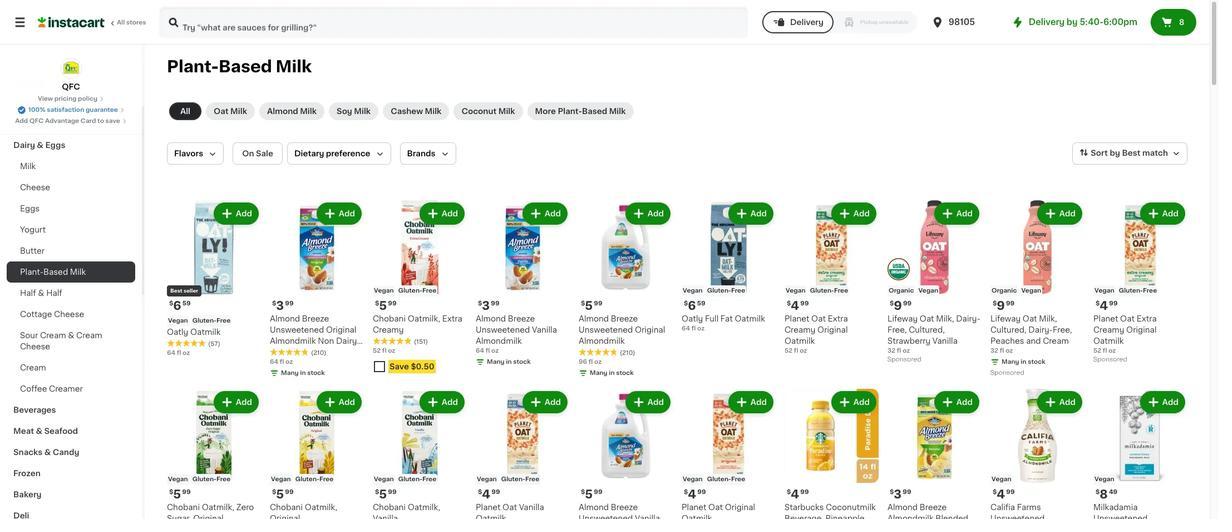 Task type: locate. For each thing, give the bounding box(es) containing it.
add for planet oat extra creamy original oatmilk
[[854, 210, 870, 218]]

free, inside lifeway oat milk, cultured, dairy-free, peaches and cream 32 fl oz
[[1054, 326, 1073, 334]]

3 up almond breeze almondmilk blende
[[895, 489, 902, 501]]

chobani for chobani oatmilk, zero sugar, original
[[167, 504, 200, 512]]

milk, inside lifeway oat milk, dairy- free, cultured, strawberry vanilla 32 fl oz
[[937, 315, 955, 323]]

qfc down 100%
[[29, 118, 44, 124]]

1 horizontal spatial 6
[[688, 300, 697, 312]]

99 for chobani oatmilk, extra creamy
[[388, 301, 397, 307]]

2 free, from the left
[[1054, 326, 1073, 334]]

& inside meat & seafood link
[[36, 428, 42, 435]]

oat
[[214, 107, 229, 115], [812, 315, 826, 323], [920, 315, 935, 323], [1023, 315, 1038, 323], [1121, 315, 1135, 323], [503, 504, 517, 512], [709, 504, 723, 512]]

6
[[173, 300, 181, 312], [688, 300, 697, 312]]

0 horizontal spatial 59
[[183, 301, 191, 307]]

cultured, up peaches
[[991, 326, 1027, 334]]

1 59 from the left
[[183, 301, 191, 307]]

1 horizontal spatial by
[[1111, 149, 1121, 157]]

lifeway inside lifeway oat milk, dairy- free, cultured, strawberry vanilla 32 fl oz
[[888, 315, 918, 323]]

oatmilk, inside chobani oatmilk, original
[[305, 504, 338, 512]]

almondmilk inside "almond breeze unsweetened original almondmilk"
[[579, 337, 625, 345]]

5 for almond breeze unsweetened vanill
[[585, 489, 593, 501]]

1 horizontal spatial 3
[[482, 300, 490, 312]]

$ 9 99 up peaches
[[993, 300, 1015, 312]]

0 horizontal spatial $ 9 99
[[890, 300, 912, 312]]

1 vertical spatial dairy
[[336, 337, 357, 345]]

dairy- inside lifeway oat milk, dairy- free, cultured, strawberry vanilla 32 fl oz
[[957, 315, 981, 323]]

to
[[98, 118, 104, 124]]

1 horizontal spatial 64 fl oz
[[270, 359, 293, 365]]

add for almond breeze almondmilk blende
[[957, 399, 973, 407]]

1 half from the left
[[20, 290, 36, 297]]

$ 8 49
[[1096, 489, 1118, 501]]

dairy & eggs
[[13, 141, 65, 149]]

& down cottage cheese link
[[68, 332, 74, 340]]

$ 3 99 for almond breeze unsweetened vanilla almondmilk
[[478, 300, 500, 312]]

milk, inside lifeway oat milk, cultured, dairy-free, peaches and cream 32 fl oz
[[1040, 315, 1058, 323]]

dairy right 'non'
[[336, 337, 357, 345]]

4 for planet oat original oatmilk
[[688, 489, 697, 501]]

cheese inside sour cream & cream cheese
[[20, 343, 50, 351]]

0 vertical spatial 8
[[1180, 18, 1185, 26]]

oatly full fat oatmilk 64 fl oz
[[682, 315, 766, 332]]

$ 9 99 for lifeway oat milk, dairy- free, cultured, strawberry vanilla
[[890, 300, 912, 312]]

6 down best seller
[[173, 300, 181, 312]]

0 horizontal spatial 3
[[276, 300, 284, 312]]

advantage
[[45, 118, 79, 124]]

$ 4 99 for planet oat vanilla oatmilk
[[478, 489, 500, 501]]

cream right and
[[1044, 337, 1070, 345]]

64 fl oz for almond breeze unsweetened original almondmilk non dairy milk alternative
[[270, 359, 293, 365]]

almond breeze unsweetened vanill
[[579, 504, 660, 520]]

on
[[242, 150, 254, 158]]

64 fl oz down oatly oatmilk
[[167, 350, 190, 356]]

59 down best seller
[[183, 301, 191, 307]]

lifeway for dairy-
[[991, 315, 1021, 323]]

alternative
[[288, 349, 330, 356]]

1 vertical spatial best
[[170, 288, 183, 293]]

1 free, from the left
[[888, 326, 907, 334]]

add button for chobani oatmilk, vanilla
[[421, 393, 464, 413]]

0 vertical spatial by
[[1067, 18, 1078, 26]]

5
[[379, 300, 387, 312], [585, 300, 593, 312], [173, 489, 181, 501], [276, 489, 284, 501], [379, 489, 387, 501], [585, 489, 593, 501]]

cheese
[[20, 184, 50, 192], [54, 311, 84, 319], [20, 343, 50, 351]]

plant-based milk up oat milk
[[167, 58, 312, 75]]

chobani oatmilk, zero sugar, original
[[167, 504, 254, 520]]

5 up chobani oatmilk, extra creamy
[[379, 300, 387, 312]]

coffee creamer link
[[7, 379, 135, 400]]

snacks
[[13, 449, 42, 457]]

2 vertical spatial based
[[43, 268, 68, 276]]

2 vertical spatial plant-
[[20, 268, 43, 276]]

vegan gluten-free
[[374, 288, 437, 294], [683, 288, 746, 294], [786, 288, 849, 294], [1095, 288, 1158, 294], [168, 318, 231, 324], [168, 477, 231, 483], [271, 477, 334, 483], [374, 477, 437, 483], [477, 477, 540, 483], [683, 477, 746, 483]]

meat & seafood
[[13, 428, 78, 435]]

snacks & candy link
[[7, 442, 135, 463]]

64
[[682, 326, 691, 332], [476, 348, 485, 354], [167, 350, 175, 356], [270, 359, 278, 365]]

0 vertical spatial based
[[219, 58, 272, 75]]

2 organic vegan from the left
[[992, 288, 1042, 294]]

almond inside almond breeze unsweetened vanill
[[579, 504, 609, 512]]

5 for almond breeze unsweetened original almondmilk
[[585, 300, 593, 312]]

produce
[[13, 120, 47, 128]]

99
[[285, 301, 294, 307], [388, 301, 397, 307], [491, 301, 500, 307], [594, 301, 603, 307], [801, 301, 809, 307], [904, 301, 912, 307], [1007, 301, 1015, 307], [1110, 301, 1118, 307], [182, 489, 191, 496], [285, 489, 294, 496], [388, 489, 397, 496], [492, 489, 500, 496], [594, 489, 603, 496], [698, 489, 706, 496], [801, 489, 809, 496], [903, 489, 912, 496], [1007, 489, 1015, 496]]

many down almond breeze unsweetened vanilla almondmilk 64 fl oz
[[487, 359, 505, 365]]

thanksgiving link
[[7, 92, 135, 114]]

dairy-
[[957, 315, 981, 323], [1029, 326, 1054, 334]]

5 up "almond breeze unsweetened original almondmilk"
[[585, 300, 593, 312]]

6:00pm
[[1104, 18, 1138, 26]]

0 horizontal spatial (210)
[[311, 350, 327, 356]]

1 horizontal spatial cultured,
[[991, 326, 1027, 334]]

99 for chobani oatmilk, zero sugar, original
[[182, 489, 191, 496]]

unsweetened inside almond breeze unsweetened vanill
[[579, 515, 633, 520]]

1 horizontal spatial 9
[[998, 300, 1006, 312]]

3
[[276, 300, 284, 312], [482, 300, 490, 312], [895, 489, 902, 501]]

(210) down "almond breeze unsweetened original almondmilk"
[[620, 350, 636, 356]]

1 horizontal spatial organic
[[992, 288, 1018, 294]]

planet inside planet oat original oatmilk
[[682, 504, 707, 512]]

$ 3 99 up almond breeze almondmilk blende
[[890, 489, 912, 501]]

$ 5 99 up chobani oatmilk, extra creamy
[[375, 300, 397, 312]]

lifeway inside lifeway oat milk, cultured, dairy-free, peaches and cream 32 fl oz
[[991, 315, 1021, 323]]

1 horizontal spatial best
[[1123, 149, 1141, 157]]

almond inside almond breeze unsweetened vanilla almondmilk 64 fl oz
[[476, 315, 506, 323]]

0 horizontal spatial half
[[20, 290, 36, 297]]

0 horizontal spatial best
[[170, 288, 183, 293]]

plant- right more
[[558, 107, 582, 115]]

in down the 'alternative'
[[300, 370, 306, 376]]

& inside half & half link
[[38, 290, 44, 297]]

0 horizontal spatial 52
[[373, 348, 381, 354]]

99 for almond breeze unsweetened vanill
[[594, 489, 603, 496]]

add button for planet oat original oatmilk
[[730, 393, 773, 413]]

meat
[[13, 428, 34, 435]]

by left 5:40-
[[1067, 18, 1078, 26]]

butter link
[[7, 241, 135, 262]]

oz inside lifeway oat milk, dairy- free, cultured, strawberry vanilla 32 fl oz
[[903, 348, 911, 354]]

2 horizontal spatial extra
[[1137, 315, 1158, 323]]

oatly for oatly full fat oatmilk 64 fl oz
[[682, 315, 704, 323]]

2 9 from the left
[[998, 300, 1006, 312]]

5 up almond breeze unsweetened vanill
[[585, 489, 593, 501]]

5 for chobani oatmilk, zero sugar, original
[[173, 489, 181, 501]]

1 vertical spatial plant-based milk
[[20, 268, 86, 276]]

3 up almond breeze unsweetened original almondmilk non dairy milk alternative
[[276, 300, 284, 312]]

0 horizontal spatial sponsored badge image
[[888, 357, 922, 363]]

2 52 from the left
[[785, 348, 793, 354]]

view pricing policy link
[[38, 95, 104, 104]]

9 down "item badge" icon
[[895, 300, 903, 312]]

product group
[[167, 200, 261, 358], [270, 200, 364, 380], [373, 200, 467, 378], [476, 200, 570, 369], [579, 200, 673, 380], [682, 200, 776, 334], [785, 200, 879, 356], [888, 200, 982, 366], [991, 200, 1085, 379], [1094, 200, 1188, 366], [167, 389, 261, 520], [270, 389, 364, 520], [373, 389, 467, 520], [476, 389, 570, 520], [579, 389, 673, 520], [682, 389, 776, 520], [785, 389, 879, 520], [888, 389, 982, 520], [991, 389, 1085, 520], [1094, 389, 1188, 520]]

cheese down sour
[[20, 343, 50, 351]]

sour cream & cream cheese
[[20, 332, 102, 351]]

0 vertical spatial best
[[1123, 149, 1141, 157]]

planet
[[785, 315, 810, 323], [1094, 315, 1119, 323], [476, 504, 501, 512], [682, 504, 707, 512]]

None search field
[[159, 7, 748, 38]]

1 9 from the left
[[895, 300, 903, 312]]

cheese up eggs "link"
[[20, 184, 50, 192]]

almondmilk inside almond breeze almondmilk blende
[[888, 515, 934, 520]]

1 horizontal spatial creamy
[[785, 326, 816, 334]]

original inside almond breeze unsweetened original almondmilk non dairy milk alternative
[[326, 326, 357, 334]]

breeze inside almond breeze unsweetened vanill
[[611, 504, 638, 512]]

3 creamy from the left
[[1094, 326, 1125, 334]]

0 vertical spatial oatly
[[682, 315, 704, 323]]

59 up full
[[698, 301, 706, 307]]

recipes
[[13, 78, 46, 86]]

0 horizontal spatial eggs
[[20, 205, 40, 213]]

2 creamy from the left
[[785, 326, 816, 334]]

& up cottage
[[38, 290, 44, 297]]

oz inside "oatly full fat oatmilk 64 fl oz"
[[698, 326, 705, 332]]

beverages
[[13, 407, 56, 414]]

delivery for delivery by 5:40-6:00pm
[[1030, 18, 1065, 26]]

1 vertical spatial all
[[180, 107, 190, 115]]

64 fl oz
[[167, 350, 190, 356], [270, 359, 293, 365]]

1 horizontal spatial 52
[[785, 348, 793, 354]]

cream down cottage cheese link
[[76, 332, 102, 340]]

add button for chobani oatmilk, original
[[318, 393, 361, 413]]

stock down almond breeze unsweetened vanilla almondmilk 64 fl oz
[[514, 359, 531, 365]]

breeze
[[302, 315, 329, 323], [508, 315, 535, 323], [611, 315, 638, 323], [611, 504, 638, 512], [920, 504, 947, 512]]

coffee
[[20, 385, 47, 393]]

(57)
[[208, 341, 220, 347]]

cultured,
[[909, 326, 945, 334], [991, 326, 1027, 334]]

0 horizontal spatial oatly
[[167, 329, 188, 336]]

$ 5 99 up "almond breeze unsweetened original almondmilk"
[[581, 300, 603, 312]]

2 32 from the left
[[991, 348, 999, 354]]

1 horizontal spatial lifeway
[[991, 315, 1021, 323]]

qfc up view pricing policy link
[[62, 83, 80, 91]]

0 horizontal spatial milk,
[[937, 315, 955, 323]]

2 horizontal spatial $ 3 99
[[890, 489, 912, 501]]

add button for almond breeze unsweetened original almondmilk non dairy milk alternative
[[318, 204, 361, 224]]

half up cottage cheese
[[46, 290, 62, 297]]

lifeway up strawberry
[[888, 315, 918, 323]]

seafood
[[44, 428, 78, 435]]

$ 3 99 up almond breeze unsweetened vanilla almondmilk 64 fl oz
[[478, 300, 500, 312]]

& inside sour cream & cream cheese
[[68, 332, 74, 340]]

1 horizontal spatial organic vegan
[[992, 288, 1042, 294]]

half & half link
[[7, 283, 135, 304]]

pricing
[[54, 96, 77, 102]]

add button
[[215, 204, 258, 224], [318, 204, 361, 224], [421, 204, 464, 224], [524, 204, 567, 224], [627, 204, 670, 224], [730, 204, 773, 224], [833, 204, 876, 224], [936, 204, 979, 224], [1039, 204, 1082, 224], [1142, 204, 1185, 224], [215, 393, 258, 413], [318, 393, 361, 413], [421, 393, 464, 413], [524, 393, 567, 413], [627, 393, 670, 413], [730, 393, 773, 413], [833, 393, 876, 413], [936, 393, 979, 413], [1039, 393, 1082, 413], [1142, 393, 1185, 413]]

free for add button related to oatly full fat oatmilk
[[732, 288, 746, 294]]

$ 5 99 for chobani oatmilk, original
[[272, 489, 294, 501]]

(210) for 5
[[620, 350, 636, 356]]

& left candy
[[44, 449, 51, 457]]

32 down strawberry
[[888, 348, 896, 354]]

unsweetened for almond breeze unsweetened vanilla almondmilk 64 fl oz
[[476, 326, 530, 334]]

cultured, up strawberry
[[909, 326, 945, 334]]

dairy
[[13, 141, 35, 149], [336, 337, 357, 345]]

5 for chobani oatmilk, vanilla
[[379, 489, 387, 501]]

2 planet oat extra creamy original oatmilk 52 fl oz from the left
[[1094, 315, 1158, 354]]

1 horizontal spatial eggs
[[45, 141, 65, 149]]

1 horizontal spatial extra
[[828, 315, 848, 323]]

almond inside almond breeze unsweetened original almondmilk non dairy milk alternative
[[270, 315, 300, 323]]

almond inside "almond breeze unsweetened original almondmilk"
[[579, 315, 609, 323]]

soy milk link
[[329, 102, 379, 120]]

1 (210) from the left
[[311, 350, 327, 356]]

2 (210) from the left
[[620, 350, 636, 356]]

add for planet oat original oatmilk
[[751, 399, 767, 407]]

almond for almond breeze almondmilk blende
[[888, 504, 918, 512]]

2 horizontal spatial 52
[[1094, 348, 1102, 354]]

oz inside lifeway oat milk, cultured, dairy-free, peaches and cream 32 fl oz
[[1006, 348, 1014, 354]]

1 vertical spatial by
[[1111, 149, 1121, 157]]

1 horizontal spatial planet oat extra creamy original oatmilk 52 fl oz
[[1094, 315, 1158, 354]]

almondmilk inside almond breeze unsweetened original almondmilk non dairy milk alternative
[[270, 337, 316, 345]]

0 horizontal spatial organic vegan
[[889, 288, 939, 294]]

planet inside planet oat vanilla oatmilk
[[476, 504, 501, 512]]

64 fl oz down the 'alternative'
[[270, 359, 293, 365]]

3 for almond breeze unsweetened original almondmilk non dairy milk alternative
[[276, 300, 284, 312]]

2 vertical spatial cheese
[[20, 343, 50, 351]]

vegan
[[374, 288, 394, 294], [683, 288, 703, 294], [786, 288, 806, 294], [919, 288, 939, 294], [1022, 288, 1042, 294], [1095, 288, 1115, 294], [168, 318, 188, 324], [168, 477, 188, 483], [271, 477, 291, 483], [374, 477, 394, 483], [477, 477, 497, 483], [683, 477, 703, 483], [992, 477, 1012, 483], [1095, 477, 1115, 483]]

0 horizontal spatial delivery
[[791, 18, 824, 26]]

unsweetened for almond breeze unsweetened original almondmilk non dairy milk alternative
[[270, 326, 324, 334]]

5 for chobani oatmilk, original
[[276, 489, 284, 501]]

oatly down best seller
[[167, 329, 188, 336]]

original inside chobani oatmilk, original
[[270, 515, 300, 520]]

plant-based milk up the half & half at bottom left
[[20, 268, 86, 276]]

almond milk link
[[259, 102, 325, 120]]

almond inside almond breeze almondmilk blende
[[888, 504, 918, 512]]

1 horizontal spatial $ 6 59
[[684, 300, 706, 312]]

1 vertical spatial dairy-
[[1029, 326, 1054, 334]]

$ for chobani oatmilk, original add button
[[272, 489, 276, 496]]

stores
[[126, 19, 146, 26]]

0 horizontal spatial plant-based milk
[[20, 268, 86, 276]]

$ 5 99 up almond breeze unsweetened vanill
[[581, 489, 603, 501]]

based up oat milk
[[219, 58, 272, 75]]

chobani inside chobani oatmilk, zero sugar, original
[[167, 504, 200, 512]]

1 vertical spatial oatly
[[167, 329, 188, 336]]

2 59 from the left
[[698, 301, 706, 307]]

0 vertical spatial dairy
[[13, 141, 35, 149]]

64 inside "oatly full fat oatmilk 64 fl oz"
[[682, 326, 691, 332]]

0 horizontal spatial cultured,
[[909, 326, 945, 334]]

1 vertical spatial based
[[582, 107, 608, 115]]

all up flavors
[[180, 107, 190, 115]]

1 horizontal spatial plant-based milk
[[167, 58, 312, 75]]

oatly left full
[[682, 315, 704, 323]]

0 vertical spatial dairy-
[[957, 315, 981, 323]]

$ 5 99 up chobani oatmilk, original
[[272, 489, 294, 501]]

6 up "oatly full fat oatmilk 64 fl oz"
[[688, 300, 697, 312]]

5 up chobani oatmilk, original
[[276, 489, 284, 501]]

4
[[791, 300, 800, 312], [1101, 300, 1109, 312], [482, 489, 491, 501], [688, 489, 697, 501], [791, 489, 800, 501], [998, 489, 1006, 501]]

seller
[[184, 288, 198, 293]]

32 inside lifeway oat milk, cultured, dairy-free, peaches and cream 32 fl oz
[[991, 348, 999, 354]]

service type group
[[763, 11, 918, 33]]

chobani oatmilk, extra creamy
[[373, 315, 463, 334]]

3 for almond breeze almondmilk blende
[[895, 489, 902, 501]]

stock down "almond breeze unsweetened original almondmilk"
[[617, 370, 634, 376]]

1 cultured, from the left
[[909, 326, 945, 334]]

$ 3 99 up almond breeze unsweetened original almondmilk non dairy milk alternative
[[272, 300, 294, 312]]

sponsored badge image
[[888, 357, 922, 363], [1094, 357, 1128, 363], [991, 370, 1025, 376]]

cultured, inside lifeway oat milk, cultured, dairy-free, peaches and cream 32 fl oz
[[991, 326, 1027, 334]]

$ for add button related to chobani oatmilk, vanilla
[[375, 489, 379, 496]]

starbucks coconutmilk beverage, pineappl
[[785, 504, 876, 520]]

1 horizontal spatial all
[[180, 107, 190, 115]]

1 horizontal spatial dairy-
[[1029, 326, 1054, 334]]

2 horizontal spatial sponsored badge image
[[1094, 357, 1128, 363]]

eggs up yogurt
[[20, 205, 40, 213]]

9 for lifeway oat milk, cultured, dairy-free, peaches and cream
[[998, 300, 1006, 312]]

oatly inside "oatly full fat oatmilk 64 fl oz"
[[682, 315, 704, 323]]

0 horizontal spatial plant-
[[20, 268, 43, 276]]

1 horizontal spatial delivery
[[1030, 18, 1065, 26]]

milk, for cultured,
[[937, 315, 955, 323]]

3 extra from the left
[[1137, 315, 1158, 323]]

1 horizontal spatial 8
[[1180, 18, 1185, 26]]

oatmilk, inside chobani oatmilk, extra creamy
[[408, 315, 441, 323]]

$ 4 99 for planet oat original oatmilk
[[684, 489, 706, 501]]

64 inside almond breeze unsweetened vanilla almondmilk 64 fl oz
[[476, 348, 485, 354]]

2 $ 9 99 from the left
[[993, 300, 1015, 312]]

half up cottage
[[20, 290, 36, 297]]

breeze inside almond breeze unsweetened original almondmilk non dairy milk alternative
[[302, 315, 329, 323]]

$ 5 99 for almond breeze unsweetened vanill
[[581, 489, 603, 501]]

almond milk
[[267, 107, 317, 115]]

0 horizontal spatial lifeway
[[888, 315, 918, 323]]

more
[[535, 107, 556, 115]]

0 horizontal spatial by
[[1067, 18, 1078, 26]]

99 for chobani oatmilk, original
[[285, 489, 294, 496]]

0 horizontal spatial based
[[43, 268, 68, 276]]

almond breeze unsweetened vanilla almondmilk 64 fl oz
[[476, 315, 557, 354]]

based right more
[[582, 107, 608, 115]]

0 horizontal spatial creamy
[[373, 326, 404, 334]]

card
[[81, 118, 96, 124]]

oatmilk, inside chobani oatmilk, zero sugar, original
[[202, 504, 234, 512]]

unsweetened for almond breeze unsweetened vanill
[[579, 515, 633, 520]]

plant-based milk inside 'link'
[[20, 268, 86, 276]]

2 milk, from the left
[[1040, 315, 1058, 323]]

1 vertical spatial plant-
[[558, 107, 582, 115]]

produce link
[[7, 114, 135, 135]]

1 horizontal spatial qfc
[[62, 83, 80, 91]]

add for chobani oatmilk, original
[[339, 399, 355, 407]]

best left match
[[1123, 149, 1141, 157]]

0 horizontal spatial $ 3 99
[[272, 300, 294, 312]]

1 horizontal spatial milk,
[[1040, 315, 1058, 323]]

add for milkadamia unsweetened
[[1163, 399, 1179, 407]]

99 for chobani oatmilk, vanilla
[[388, 489, 397, 496]]

beverages link
[[7, 400, 135, 421]]

2 horizontal spatial based
[[582, 107, 608, 115]]

add button for califia farms unsweetene
[[1039, 393, 1082, 413]]

by right the sort
[[1111, 149, 1121, 157]]

0 horizontal spatial 6
[[173, 300, 181, 312]]

many down the 'alternative'
[[281, 370, 299, 376]]

(151)
[[414, 339, 428, 345]]

0 vertical spatial plant-based milk
[[167, 58, 312, 75]]

& down produce
[[37, 141, 43, 149]]

1 $ 9 99 from the left
[[890, 300, 912, 312]]

add button for chobani oatmilk, zero sugar, original
[[215, 393, 258, 413]]

almond for almond breeze unsweetened original almondmilk non dairy milk alternative
[[270, 315, 300, 323]]

1 horizontal spatial oatly
[[682, 315, 704, 323]]

almond inside almond milk link
[[267, 107, 298, 115]]

bakery
[[13, 491, 42, 499]]

almond breeze almondmilk blende
[[888, 504, 969, 520]]

chobani for chobani oatmilk, extra creamy
[[373, 315, 406, 323]]

1 horizontal spatial half
[[46, 290, 62, 297]]

8 inside 8 button
[[1180, 18, 1185, 26]]

1 horizontal spatial 32
[[991, 348, 999, 354]]

organic down "item badge" icon
[[889, 288, 915, 294]]

1 extra from the left
[[443, 315, 463, 323]]

breeze inside "almond breeze unsweetened original almondmilk"
[[611, 315, 638, 323]]

chobani oatmilk, original
[[270, 504, 338, 520]]

$
[[169, 301, 173, 307], [272, 301, 276, 307], [375, 301, 379, 307], [478, 301, 482, 307], [581, 301, 585, 307], [684, 301, 688, 307], [787, 301, 791, 307], [890, 301, 895, 307], [993, 301, 998, 307], [1096, 301, 1101, 307], [169, 489, 173, 496], [272, 489, 276, 496], [375, 489, 379, 496], [478, 489, 482, 496], [581, 489, 585, 496], [684, 489, 688, 496], [787, 489, 791, 496], [890, 489, 895, 496], [993, 489, 998, 496], [1096, 489, 1101, 496]]

all
[[117, 19, 125, 26], [180, 107, 190, 115]]

1 lifeway from the left
[[888, 315, 918, 323]]

2 extra from the left
[[828, 315, 848, 323]]

stock
[[514, 359, 531, 365], [1029, 359, 1046, 365], [308, 370, 325, 376], [617, 370, 634, 376]]

1 horizontal spatial $ 9 99
[[993, 300, 1015, 312]]

$ 6 59 up full
[[684, 300, 706, 312]]

organic vegan up lifeway oat milk, cultured, dairy-free, peaches and cream 32 fl oz
[[992, 288, 1042, 294]]

full
[[705, 315, 719, 323]]

delivery inside "link"
[[1030, 18, 1065, 26]]

3 up almond breeze unsweetened vanilla almondmilk 64 fl oz
[[482, 300, 490, 312]]

4 for planet oat vanilla oatmilk
[[482, 489, 491, 501]]

and
[[1027, 337, 1042, 345]]

milk inside 'link'
[[70, 268, 86, 276]]

dairy down produce
[[13, 141, 35, 149]]

0 horizontal spatial 64 fl oz
[[167, 350, 190, 356]]

3 for almond breeze unsweetened vanilla almondmilk
[[482, 300, 490, 312]]

breeze for almond breeze unsweetened original almondmilk
[[611, 315, 638, 323]]

almond
[[267, 107, 298, 115], [270, 315, 300, 323], [476, 315, 506, 323], [579, 315, 609, 323], [579, 504, 609, 512], [888, 504, 918, 512]]

1 vertical spatial eggs
[[20, 205, 40, 213]]

organic up peaches
[[992, 288, 1018, 294]]

32 down peaches
[[991, 348, 999, 354]]

by inside best match sort by field
[[1111, 149, 1121, 157]]

52 fl oz
[[373, 348, 396, 354]]

0 horizontal spatial planet oat extra creamy original oatmilk 52 fl oz
[[785, 315, 848, 354]]

free, inside lifeway oat milk, dairy- free, cultured, strawberry vanilla 32 fl oz
[[888, 326, 907, 334]]

99 for starbucks coconutmilk beverage, pineappl
[[801, 489, 809, 496]]

0 horizontal spatial qfc
[[29, 118, 44, 124]]

milk inside almond breeze unsweetened original almondmilk non dairy milk alternative
[[270, 349, 286, 356]]

$0.50
[[411, 363, 435, 371]]

1 horizontal spatial (210)
[[620, 350, 636, 356]]

best inside field
[[1123, 149, 1141, 157]]

cheese down half & half link on the bottom left of page
[[54, 311, 84, 319]]

breeze inside almond breeze almondmilk blende
[[920, 504, 947, 512]]

all stores
[[117, 19, 146, 26]]

sugar,
[[167, 515, 191, 520]]

0 horizontal spatial 8
[[1101, 489, 1109, 501]]

& inside snacks & candy link
[[44, 449, 51, 457]]

unsweetened inside almond breeze unsweetened original almondmilk non dairy milk alternative
[[270, 326, 324, 334]]

0 horizontal spatial 32
[[888, 348, 896, 354]]

5 up 'chobani oatmilk, vanilla'
[[379, 489, 387, 501]]

milk
[[276, 58, 312, 75], [231, 107, 247, 115], [300, 107, 317, 115], [354, 107, 371, 115], [425, 107, 442, 115], [499, 107, 515, 115], [610, 107, 626, 115], [20, 163, 36, 170], [70, 268, 86, 276], [270, 349, 286, 356]]

plant- down butter
[[20, 268, 43, 276]]

5 up sugar,
[[173, 489, 181, 501]]

$ for almond breeze unsweetened original almondmilk add button
[[581, 301, 585, 307]]

& right meat
[[36, 428, 42, 435]]

many in stock down almond breeze unsweetened vanilla almondmilk 64 fl oz
[[487, 359, 531, 365]]

oatmilk, inside 'chobani oatmilk, vanilla'
[[408, 504, 441, 512]]

add for starbucks coconutmilk beverage, pineappl
[[854, 399, 870, 407]]

cream down cottage cheese
[[40, 332, 66, 340]]

0 vertical spatial 64 fl oz
[[167, 350, 190, 356]]

$ 9 99 up strawberry
[[890, 300, 912, 312]]

0 horizontal spatial organic
[[889, 288, 915, 294]]

2 lifeway from the left
[[991, 315, 1021, 323]]

5:40-
[[1081, 18, 1104, 26]]

$ 5 99 up 'chobani oatmilk, vanilla'
[[375, 489, 397, 501]]

flavors
[[174, 150, 203, 158]]

1 milk, from the left
[[937, 315, 955, 323]]

lifeway oat milk, cultured, dairy-free, peaches and cream 32 fl oz
[[991, 315, 1073, 354]]

& inside dairy & eggs link
[[37, 141, 43, 149]]

add button for oatly full fat oatmilk
[[730, 204, 773, 224]]

unsweetened for almond breeze unsweetened original almondmilk
[[579, 326, 633, 334]]

1 horizontal spatial free,
[[1054, 326, 1073, 334]]

2 horizontal spatial 3
[[895, 489, 902, 501]]

gluten- for add button for planet oat extra creamy original oatmilk
[[811, 288, 835, 294]]

eggs down advantage
[[45, 141, 65, 149]]

all left stores
[[117, 19, 125, 26]]

$ 5 99 up sugar,
[[169, 489, 191, 501]]

coffee creamer
[[20, 385, 83, 393]]

(210) down 'non'
[[311, 350, 327, 356]]

9
[[895, 300, 903, 312], [998, 300, 1006, 312]]

1 vertical spatial 8
[[1101, 489, 1109, 501]]

best for best match
[[1123, 149, 1141, 157]]

eggs inside "link"
[[20, 205, 40, 213]]

add button for planet oat extra creamy original oatmilk
[[833, 204, 876, 224]]

breeze inside almond breeze unsweetened vanilla almondmilk 64 fl oz
[[508, 315, 535, 323]]

plant- inside 'link'
[[20, 268, 43, 276]]

0 horizontal spatial $ 6 59
[[169, 300, 191, 312]]

1 creamy from the left
[[373, 326, 404, 334]]

by inside delivery by 5:40-6:00pm "link"
[[1067, 18, 1078, 26]]

chobani inside chobani oatmilk, original
[[270, 504, 303, 512]]

save
[[390, 363, 409, 371]]

delivery inside button
[[791, 18, 824, 26]]

$ inside $ 8 49
[[1096, 489, 1101, 496]]

0 horizontal spatial all
[[117, 19, 125, 26]]

best left seller
[[170, 288, 183, 293]]

chobani for chobani oatmilk, vanilla
[[373, 504, 406, 512]]

$ 4 99 for starbucks coconutmilk beverage, pineappl
[[787, 489, 809, 501]]

strawberry
[[888, 337, 931, 345]]

$ 6 59 down best seller
[[169, 300, 191, 312]]

oat inside planet oat original oatmilk
[[709, 504, 723, 512]]

$ 4 99
[[787, 300, 809, 312], [1096, 300, 1118, 312], [478, 489, 500, 501], [684, 489, 706, 501], [787, 489, 809, 501], [993, 489, 1015, 501]]

9 up peaches
[[998, 300, 1006, 312]]

almondmilk inside almond breeze unsweetened vanilla almondmilk 64 fl oz
[[476, 337, 522, 345]]

5 for chobani oatmilk, extra creamy
[[379, 300, 387, 312]]

organic vegan down "item badge" icon
[[889, 288, 939, 294]]

unsweetened inside almond breeze unsweetened vanilla almondmilk 64 fl oz
[[476, 326, 530, 334]]

0 horizontal spatial extra
[[443, 315, 463, 323]]

lifeway up peaches
[[991, 315, 1021, 323]]

1 32 from the left
[[888, 348, 896, 354]]

breeze for almond breeze unsweetened original almondmilk non dairy milk alternative
[[302, 315, 329, 323]]

$ 5 99 for chobani oatmilk, zero sugar, original
[[169, 489, 191, 501]]

by for sort
[[1111, 149, 1121, 157]]

based up the half & half at bottom left
[[43, 268, 68, 276]]

beverage,
[[785, 515, 824, 520]]

(210)
[[311, 350, 327, 356], [620, 350, 636, 356]]

9 for lifeway oat milk, dairy- free, cultured, strawberry vanilla
[[895, 300, 903, 312]]

chobani inside chobani oatmilk, extra creamy
[[373, 315, 406, 323]]

add for almond breeze unsweetened original almondmilk non dairy milk alternative
[[339, 210, 355, 218]]

2 cultured, from the left
[[991, 326, 1027, 334]]

all link
[[169, 102, 202, 120]]

1 horizontal spatial 59
[[698, 301, 706, 307]]

1 horizontal spatial dairy
[[336, 337, 357, 345]]

0 horizontal spatial 9
[[895, 300, 903, 312]]

oatmilk, for extra
[[408, 315, 441, 323]]

$ for add button related to almond breeze unsweetened original almondmilk non dairy milk alternative
[[272, 301, 276, 307]]

plant- up all link
[[167, 58, 219, 75]]

plant-
[[167, 58, 219, 75], [558, 107, 582, 115], [20, 268, 43, 276]]

chobani inside 'chobani oatmilk, vanilla'
[[373, 504, 406, 512]]

$ 5 99 for chobani oatmilk, extra creamy
[[375, 300, 397, 312]]

satisfaction
[[47, 107, 84, 113]]

chobani for chobani oatmilk, original
[[270, 504, 303, 512]]

100% satisfaction guarantee button
[[17, 104, 125, 115]]

unsweetened inside "almond breeze unsweetened original almondmilk"
[[579, 326, 633, 334]]

1 planet oat extra creamy original oatmilk 52 fl oz from the left
[[785, 315, 848, 354]]

2 horizontal spatial creamy
[[1094, 326, 1125, 334]]



Task type: vqa. For each thing, say whether or not it's contained in the screenshot.
'Seafood'
yes



Task type: describe. For each thing, give the bounding box(es) containing it.
farms
[[1018, 504, 1042, 512]]

0 vertical spatial eggs
[[45, 141, 65, 149]]

delivery by 5:40-6:00pm
[[1030, 18, 1138, 26]]

instacart logo image
[[38, 16, 105, 29]]

butter
[[20, 247, 45, 255]]

fl inside lifeway oat milk, cultured, dairy-free, peaches and cream 32 fl oz
[[1001, 348, 1005, 354]]

99 for almond breeze unsweetened original almondmilk non dairy milk alternative
[[285, 301, 294, 307]]

99 for planet oat original oatmilk
[[698, 489, 706, 496]]

stock down the 'alternative'
[[308, 370, 325, 376]]

meat & seafood link
[[7, 421, 135, 442]]

cashew milk link
[[383, 102, 450, 120]]

milk link
[[7, 156, 135, 177]]

by for delivery
[[1067, 18, 1078, 26]]

guarantee
[[86, 107, 118, 113]]

preference
[[326, 150, 371, 158]]

almond breeze unsweetened original almondmilk non dairy milk alternative
[[270, 315, 357, 356]]

oat milk
[[214, 107, 247, 115]]

gluten- for chobani oatmilk, zero sugar, original's add button
[[193, 477, 217, 483]]

fat
[[721, 315, 733, 323]]

soy milk
[[337, 107, 371, 115]]

add for chobani oatmilk, vanilla
[[442, 399, 458, 407]]

qfc link
[[60, 58, 82, 92]]

milk, for free,
[[1040, 315, 1058, 323]]

$ for almond breeze unsweetened vanill's add button
[[581, 489, 585, 496]]

breeze for almond breeze almondmilk blende
[[920, 504, 947, 512]]

add for almond breeze unsweetened vanill
[[648, 399, 664, 407]]

cottage cheese
[[20, 311, 84, 319]]

oz inside almond breeze unsweetened vanilla almondmilk 64 fl oz
[[492, 348, 499, 354]]

qfc logo image
[[60, 58, 82, 79]]

soy
[[337, 107, 352, 115]]

1 organic from the left
[[889, 288, 915, 294]]

99 for almond breeze unsweetened original almondmilk
[[594, 301, 603, 307]]

all stores link
[[38, 7, 147, 38]]

coconut
[[462, 107, 497, 115]]

free for chobani oatmilk, zero sugar, original's add button
[[217, 477, 231, 483]]

99 for planet oat vanilla oatmilk
[[492, 489, 500, 496]]

product group containing 8
[[1094, 389, 1188, 520]]

view
[[38, 96, 53, 102]]

4 for califia farms unsweetene
[[998, 489, 1006, 501]]

add for almond breeze unsweetened original almondmilk
[[648, 210, 664, 218]]

8 button
[[1152, 9, 1197, 36]]

98105
[[949, 18, 976, 26]]

& for seafood
[[36, 428, 42, 435]]

many in stock down 96 fl oz
[[590, 370, 634, 376]]

almond for almond breeze unsweetened vanilla almondmilk 64 fl oz
[[476, 315, 506, 323]]

sale
[[256, 150, 273, 158]]

1 6 from the left
[[173, 300, 181, 312]]

lifeway oat milk, dairy- free, cultured, strawberry vanilla 32 fl oz
[[888, 315, 981, 354]]

coconut milk
[[462, 107, 515, 115]]

many in stock down the 'alternative'
[[281, 370, 325, 376]]

based inside 'link'
[[43, 268, 68, 276]]

eggs link
[[7, 198, 135, 219]]

add for califia farms unsweetene
[[1060, 399, 1076, 407]]

1 vertical spatial cheese
[[54, 311, 84, 319]]

oatmilk inside planet oat original oatmilk
[[682, 515, 713, 520]]

fl inside almond breeze unsweetened vanilla almondmilk 64 fl oz
[[486, 348, 490, 354]]

milkadamia unsweetened
[[1094, 504, 1148, 520]]

sort
[[1092, 149, 1109, 157]]

dietary
[[295, 150, 324, 158]]

original inside planet oat original oatmilk
[[725, 504, 756, 512]]

almond for almond breeze unsweetened vanill
[[579, 504, 609, 512]]

lists
[[31, 38, 50, 46]]

oat milk link
[[206, 102, 255, 120]]

cottage cheese link
[[7, 304, 135, 325]]

item badge image
[[888, 258, 910, 280]]

dairy- inside lifeway oat milk, cultured, dairy-free, peaches and cream 32 fl oz
[[1029, 326, 1054, 334]]

many in stock down and
[[1002, 359, 1046, 365]]

add button for planet oat vanilla oatmilk
[[524, 393, 567, 413]]

in down and
[[1021, 359, 1027, 365]]

cream inside lifeway oat milk, cultured, dairy-free, peaches and cream 32 fl oz
[[1044, 337, 1070, 345]]

32 inside lifeway oat milk, dairy- free, cultured, strawberry vanilla 32 fl oz
[[888, 348, 896, 354]]

64 fl oz for oatly oatmilk
[[167, 350, 190, 356]]

$ 3 99 for almond breeze unsweetened original almondmilk non dairy milk alternative
[[272, 300, 294, 312]]

(210) for 3
[[311, 350, 327, 356]]

match
[[1143, 149, 1169, 157]]

save $0.50
[[390, 363, 435, 371]]

$ 4 99 for califia farms unsweetene
[[993, 489, 1015, 501]]

oat inside lifeway oat milk, dairy- free, cultured, strawberry vanilla 32 fl oz
[[920, 315, 935, 323]]

planet oat original oatmilk
[[682, 504, 756, 520]]

best seller
[[170, 288, 198, 293]]

$ for chobani oatmilk, zero sugar, original's add button
[[169, 489, 173, 496]]

& for candy
[[44, 449, 51, 457]]

brands button
[[400, 143, 456, 165]]

frozen
[[13, 470, 41, 478]]

almondmilk for almond breeze unsweetened original almondmilk
[[579, 337, 625, 345]]

add button for almond breeze unsweetened original almondmilk
[[627, 204, 670, 224]]

delivery by 5:40-6:00pm link
[[1012, 16, 1138, 29]]

plant-based milk link
[[7, 262, 135, 283]]

Best match Sort by field
[[1073, 143, 1188, 165]]

add button for almond breeze unsweetened vanilla almondmilk
[[524, 204, 567, 224]]

add button for almond breeze almondmilk blende
[[936, 393, 979, 413]]

stock down and
[[1029, 359, 1046, 365]]

oat inside planet oat vanilla oatmilk
[[503, 504, 517, 512]]

free for add button for planet oat extra creamy original oatmilk
[[835, 288, 849, 294]]

1 horizontal spatial plant-
[[167, 58, 219, 75]]

add button for oatly oatmilk
[[215, 204, 258, 224]]

free for add button corresponding to planet oat vanilla oatmilk
[[526, 477, 540, 483]]

free for add button related to planet oat original oatmilk
[[732, 477, 746, 483]]

1 horizontal spatial based
[[219, 58, 272, 75]]

califia
[[991, 504, 1016, 512]]

starbucks
[[785, 504, 824, 512]]

oatmilk inside planet oat vanilla oatmilk
[[476, 515, 506, 520]]

1 organic vegan from the left
[[889, 288, 939, 294]]

delivery button
[[763, 11, 834, 33]]

yogurt link
[[7, 219, 135, 241]]

half & half
[[20, 290, 62, 297]]

breeze for almond breeze unsweetened vanill
[[611, 504, 638, 512]]

many down 96 fl oz
[[590, 370, 608, 376]]

non
[[318, 337, 334, 345]]

free for chobani oatmilk, original add button
[[320, 477, 334, 483]]

save
[[106, 118, 120, 124]]

zero
[[236, 504, 254, 512]]

planet oat vanilla oatmilk
[[476, 504, 544, 520]]

extra inside chobani oatmilk, extra creamy
[[443, 315, 463, 323]]

almond for almond milk
[[267, 107, 298, 115]]

sour cream & cream cheese link
[[7, 325, 135, 358]]

dietary preference
[[295, 150, 371, 158]]

breeze for almond breeze unsweetened vanilla almondmilk 64 fl oz
[[508, 315, 535, 323]]

1 horizontal spatial sponsored badge image
[[991, 370, 1025, 376]]

many down peaches
[[1002, 359, 1020, 365]]

original inside chobani oatmilk, zero sugar, original
[[193, 515, 224, 520]]

1 $ 6 59 from the left
[[169, 300, 191, 312]]

vanilla inside almond breeze unsweetened vanilla almondmilk 64 fl oz
[[532, 326, 557, 334]]

4 for starbucks coconutmilk beverage, pineappl
[[791, 489, 800, 501]]

in down "almond breeze unsweetened original almondmilk"
[[609, 370, 615, 376]]

coconutmilk
[[826, 504, 876, 512]]

cheese link
[[7, 177, 135, 198]]

add for oatly full fat oatmilk
[[751, 210, 767, 218]]

sour
[[20, 332, 38, 340]]

add qfc advantage card to save link
[[15, 117, 127, 126]]

100%
[[28, 107, 45, 113]]

recipes link
[[7, 71, 135, 92]]

original inside "almond breeze unsweetened original almondmilk"
[[635, 326, 666, 334]]

add for chobani oatmilk, zero sugar, original
[[236, 399, 252, 407]]

2 horizontal spatial plant-
[[558, 107, 582, 115]]

$ for add button for califia farms unsweetene
[[993, 489, 998, 496]]

$ for add button corresponding to starbucks coconutmilk beverage, pineappl
[[787, 489, 791, 496]]

2 6 from the left
[[688, 300, 697, 312]]

Search field
[[160, 8, 747, 37]]

2 half from the left
[[46, 290, 62, 297]]

add for oatly oatmilk
[[236, 210, 252, 218]]

cottage
[[20, 311, 52, 319]]

1 vertical spatial qfc
[[29, 118, 44, 124]]

oatly for oatly oatmilk
[[167, 329, 188, 336]]

oat inside lifeway oat milk, cultured, dairy-free, peaches and cream 32 fl oz
[[1023, 315, 1038, 323]]

gluten- for chobani oatmilk, original add button
[[296, 477, 320, 483]]

more plant-based milk
[[535, 107, 626, 115]]

add for almond breeze unsweetened vanilla almondmilk
[[545, 210, 561, 218]]

1 52 from the left
[[373, 348, 381, 354]]

0 vertical spatial cheese
[[20, 184, 50, 192]]

lists link
[[7, 31, 135, 53]]

all for all
[[180, 107, 190, 115]]

creamy inside chobani oatmilk, extra creamy
[[373, 326, 404, 334]]

add for planet oat vanilla oatmilk
[[545, 399, 561, 407]]

dietary preference button
[[287, 143, 391, 165]]

fl inside lifeway oat milk, dairy- free, cultured, strawberry vanilla 32 fl oz
[[898, 348, 902, 354]]

thanksgiving
[[13, 99, 67, 107]]

vanilla inside lifeway oat milk, dairy- free, cultured, strawberry vanilla 32 fl oz
[[933, 337, 958, 345]]

almond for almond breeze unsweetened original almondmilk
[[579, 315, 609, 323]]

96 fl oz
[[579, 359, 602, 365]]

flavors button
[[167, 143, 224, 165]]

oatmilk, for zero
[[202, 504, 234, 512]]

2 $ 6 59 from the left
[[684, 300, 706, 312]]

vanilla inside planet oat vanilla oatmilk
[[519, 504, 544, 512]]

$ for almond breeze unsweetened vanilla almondmilk add button
[[478, 301, 482, 307]]

fl inside "oatly full fat oatmilk 64 fl oz"
[[692, 326, 696, 332]]

cultured, inside lifeway oat milk, dairy- free, cultured, strawberry vanilla 32 fl oz
[[909, 326, 945, 334]]

almondmilk for almond breeze unsweetened vanilla almondmilk 64 fl oz
[[476, 337, 522, 345]]

dairy & eggs link
[[7, 135, 135, 156]]

all for all stores
[[117, 19, 125, 26]]

99 for califia farms unsweetene
[[1007, 489, 1015, 496]]

$ for add button associated with milkadamia unsweetened
[[1096, 489, 1101, 496]]

sort by
[[1092, 149, 1121, 157]]

$ for add button corresponding to planet oat vanilla oatmilk
[[478, 489, 482, 496]]

brands
[[407, 150, 436, 158]]

save $0.50 button
[[373, 358, 467, 378]]

oatmilk, for vanilla
[[408, 504, 441, 512]]

dairy inside almond breeze unsweetened original almondmilk non dairy milk alternative
[[336, 337, 357, 345]]

cream up coffee
[[20, 364, 46, 372]]

$ 5 99 for chobani oatmilk, vanilla
[[375, 489, 397, 501]]

oatmilk inside "oatly full fat oatmilk 64 fl oz"
[[735, 315, 766, 323]]

gluten- for add button corresponding to planet oat vanilla oatmilk
[[502, 477, 526, 483]]

gluten- for add button related to oatly full fat oatmilk
[[708, 288, 732, 294]]

& for eggs
[[37, 141, 43, 149]]

in down almond breeze unsweetened vanilla almondmilk 64 fl oz
[[506, 359, 512, 365]]

bakery link
[[7, 484, 135, 506]]

3 52 from the left
[[1094, 348, 1102, 354]]

0 horizontal spatial dairy
[[13, 141, 35, 149]]

cashew
[[391, 107, 423, 115]]

best for best seller
[[170, 288, 183, 293]]

& for half
[[38, 290, 44, 297]]

2 organic from the left
[[992, 288, 1018, 294]]

delivery for delivery
[[791, 18, 824, 26]]

96
[[579, 359, 587, 365]]

best match
[[1123, 149, 1169, 157]]

vanilla inside 'chobani oatmilk, vanilla'
[[373, 515, 398, 520]]

add qfc advantage card to save
[[15, 118, 120, 124]]

chobani oatmilk, vanilla
[[373, 504, 441, 520]]

$ for add button for planet oat extra creamy original oatmilk
[[787, 301, 791, 307]]



